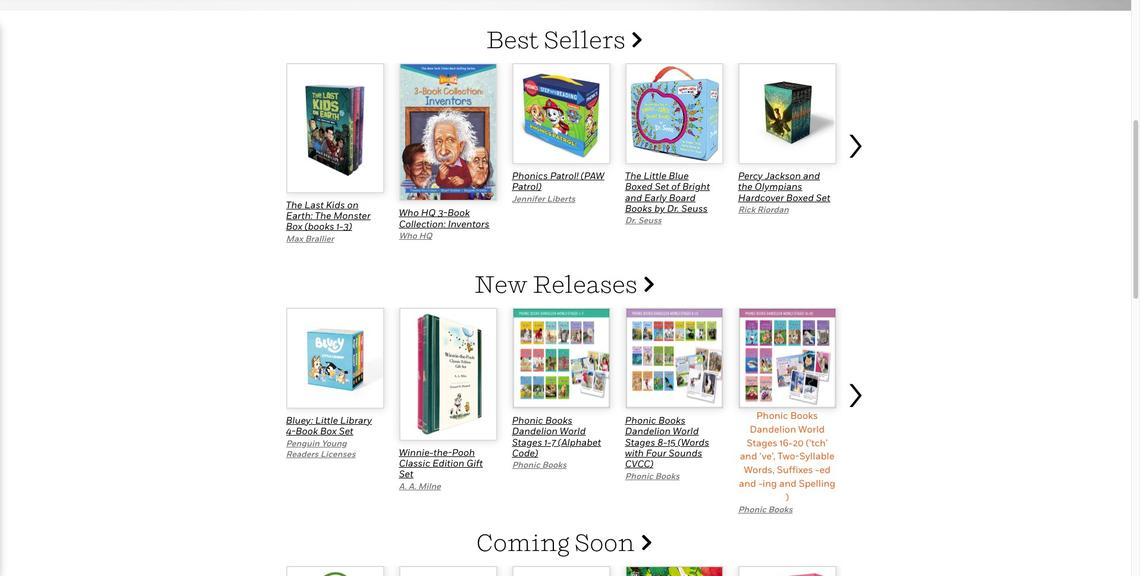 Task type: describe. For each thing, give the bounding box(es) containing it.
0 horizontal spatial -
[[759, 478, 763, 489]]

phonics
[[512, 170, 548, 182]]

spelling
[[799, 478, 836, 489]]

pocket genius science 4-book collection image
[[399, 566, 497, 576]]

0 vertical spatial hq
[[421, 207, 436, 219]]

by
[[655, 202, 665, 214]]

phonics patrol! (paw patrol) jennifer liberts
[[512, 170, 605, 203]]

board
[[669, 192, 696, 203]]

stages for with
[[625, 436, 656, 448]]

0 horizontal spatial seuss
[[639, 215, 662, 225]]

pooh
[[452, 446, 475, 458]]

've',
[[760, 450, 776, 462]]

1 horizontal spatial -
[[816, 464, 820, 476]]

phonic down cvcc)
[[625, 471, 654, 481]]

gift
[[467, 457, 483, 469]]

penguin
[[286, 438, 320, 448]]

and inside the little blue boxed set of bright and early board books by dr. seuss dr. seuss
[[625, 192, 642, 203]]

two-
[[778, 450, 800, 462]]

i can learn on the farm image
[[286, 566, 384, 576]]

code)
[[512, 447, 538, 459]]

patrol)
[[512, 181, 542, 192]]

› link for new releases
[[846, 356, 870, 515]]

edition
[[433, 457, 465, 469]]

(alphabet
[[558, 436, 601, 448]]

and up )
[[780, 478, 797, 489]]

the little blue boxed set of bright and early board books by dr. seuss link
[[625, 170, 710, 214]]

percy jackson and the olympians hardcover boxed set rick riordan
[[739, 170, 831, 214]]

› for new releases
[[846, 361, 865, 418]]

who hq 3-book collection: inventors image
[[399, 63, 497, 202]]

the little blue boxed set of bright and early board books by dr. seuss dr. seuss
[[625, 170, 710, 225]]

percy
[[739, 170, 763, 182]]

3-
[[438, 207, 448, 219]]

set inside percy jackson and the olympians hardcover boxed set rick riordan
[[816, 192, 831, 203]]

patrol!
[[550, 170, 579, 182]]

8-
[[658, 436, 668, 448]]

bluey: little library 4-book box set link
[[286, 414, 372, 437]]

four
[[646, 447, 667, 459]]

set inside winnie-the-pooh classic edition gift set a. a. milne
[[399, 468, 414, 480]]

sellers
[[544, 25, 626, 54]]

licenses
[[321, 449, 356, 459]]

1- inside phonic books dandelion world stages 1-7 (alphabet code) phonic books
[[545, 436, 552, 448]]

boxed inside percy jackson and the olympians hardcover boxed set rick riordan
[[787, 192, 814, 203]]

phonic books
[[739, 504, 793, 514]]

jackson
[[765, 170, 801, 182]]

› link for best sellers
[[846, 106, 870, 257]]

los street vendors image
[[739, 566, 837, 576]]

jennifer
[[512, 193, 545, 203]]

on
[[347, 199, 359, 210]]

rick riordan link
[[739, 204, 789, 214]]

dandelion for 8-
[[625, 425, 671, 437]]

0 vertical spatial dr.
[[667, 202, 680, 214]]

ed
[[820, 464, 831, 476]]

books up 7
[[546, 414, 573, 426]]

jennifer liberts link
[[512, 193, 576, 203]]

and up words,
[[740, 450, 758, 462]]

who hq 3-book collection: inventors link
[[399, 207, 490, 230]]

young
[[322, 438, 347, 448]]

phonic books dandelion world stages 1-7 (alphabet code) image
[[512, 308, 611, 409]]

the last kids on earth: the monster box (books 1-3) image
[[286, 63, 384, 193]]

max
[[286, 233, 303, 243]]

the last kids on earth: the monster box (books 1-3) max brallier
[[286, 199, 371, 243]]

20
[[793, 437, 804, 449]]

new releases link
[[474, 270, 654, 298]]

stages for and
[[747, 437, 778, 449]]

(books
[[305, 220, 335, 232]]

phonic for phonic books dandelion world stages 1-7 (alphabet code) phonic books
[[512, 414, 543, 426]]

inventors
[[448, 218, 490, 230]]

stages for code)
[[512, 436, 543, 448]]

and inside percy jackson and the olympians hardcover boxed set rick riordan
[[804, 170, 821, 182]]

world for (alphabet
[[560, 425, 586, 437]]

phonic books dandelion world stages 1-7 (alphabet code) phonic books
[[512, 414, 601, 470]]

1 a. from the left
[[399, 481, 407, 491]]

coming
[[477, 528, 570, 557]]

liberts
[[547, 193, 576, 203]]

of
[[672, 181, 681, 192]]

suffixes
[[777, 464, 814, 476]]

(paw
[[581, 170, 605, 182]]

milne
[[418, 481, 441, 491]]

0 horizontal spatial dr.
[[625, 215, 637, 225]]

percy jackson and the olympians hardcover boxed set image
[[739, 63, 837, 164]]

world for ('tch'
[[799, 423, 825, 435]]

kids
[[326, 199, 345, 210]]

books up 15
[[659, 414, 686, 426]]

library
[[340, 414, 372, 426]]

phonic books link for phonic
[[512, 460, 567, 470]]

the magic and mystery of nature collection image
[[625, 566, 724, 576]]

1 vertical spatial hq
[[419, 231, 432, 241]]

winnie-
[[399, 446, 434, 458]]

classic
[[399, 457, 431, 469]]

with
[[625, 447, 644, 459]]

blue
[[669, 170, 689, 182]]

ing
[[763, 478, 778, 489]]

books down )
[[769, 504, 793, 514]]

hardcover
[[739, 192, 785, 203]]

max brallier link
[[286, 233, 334, 243]]



Task type: vqa. For each thing, say whether or not it's contained in the screenshot.
A. A. Milne LINK on the left
yes



Task type: locate. For each thing, give the bounding box(es) containing it.
best sellers
[[486, 25, 631, 54]]

and right jackson
[[804, 170, 821, 182]]

ancient myths collection: greek myths, norse myths and egyptian myths image
[[512, 566, 611, 576]]

2 vertical spatial phonic books link
[[739, 504, 793, 514]]

1 horizontal spatial seuss
[[682, 202, 708, 214]]

the inside the little blue boxed set of bright and early board books by dr. seuss dr. seuss
[[625, 170, 642, 182]]

7
[[552, 436, 556, 448]]

(words
[[678, 436, 710, 448]]

little up the early
[[644, 170, 667, 182]]

world inside phonic books dandelion world stages 1-7 (alphabet code) phonic books
[[560, 425, 586, 437]]

a. left milne
[[409, 481, 416, 491]]

0 horizontal spatial a.
[[399, 481, 407, 491]]

0 horizontal spatial 1-
[[337, 220, 344, 232]]

1 horizontal spatial world
[[673, 425, 699, 437]]

phonic up 'code)'
[[512, 414, 543, 426]]

penguin young readers licenses link
[[286, 438, 356, 459]]

world right 7
[[560, 425, 586, 437]]

phonic books link
[[512, 460, 567, 470], [625, 471, 680, 481], [739, 504, 793, 514]]

books down 7
[[542, 460, 567, 470]]

1 who from the top
[[399, 207, 419, 219]]

phonic books dandelion world stages 1-7 (alphabet code) link
[[512, 414, 601, 459]]

2 horizontal spatial stages
[[747, 437, 778, 449]]

bluey: little library 4-book box set penguin young readers licenses
[[286, 414, 372, 459]]

boxed down jackson
[[787, 192, 814, 203]]

box up young
[[320, 425, 337, 437]]

a. a. milne link
[[399, 481, 441, 491]]

1 vertical spatial who
[[399, 231, 417, 241]]

and left the early
[[625, 192, 642, 203]]

and down words,
[[739, 478, 757, 489]]

phonics patrol! (paw patrol) image
[[512, 63, 611, 164]]

1-
[[337, 220, 344, 232], [545, 436, 552, 448]]

seuss down by
[[639, 215, 662, 225]]

›
[[846, 111, 865, 169], [846, 361, 865, 418]]

book inside who hq 3-book collection: inventors who hq
[[448, 207, 470, 219]]

0 horizontal spatial little
[[315, 414, 338, 426]]

releases
[[533, 270, 638, 298]]

dandelion inside phonic books dandelion world stages 16-20 ('tch' and 've', two-syllable words, suffixes -ed and -ing and spelling )
[[750, 423, 797, 435]]

phonic books link for four
[[625, 471, 680, 481]]

best
[[486, 25, 539, 54]]

books up the 20
[[791, 410, 819, 421]]

book up 'penguin'
[[296, 425, 318, 437]]

('tch'
[[806, 437, 828, 449]]

phonic for phonic books
[[739, 504, 767, 514]]

winnie-the-pooh classic edition gift set a. a. milne
[[399, 446, 483, 491]]

stages up the 've',
[[747, 437, 778, 449]]

who hq link
[[399, 231, 432, 241]]

readers
[[286, 449, 319, 459]]

1 vertical spatial dr.
[[625, 215, 637, 225]]

0 vertical spatial ›
[[846, 111, 865, 169]]

phonic books link down )
[[739, 504, 793, 514]]

rick
[[739, 204, 756, 214]]

the
[[739, 181, 753, 192]]

› for best sellers
[[846, 111, 865, 169]]

1- right (books
[[337, 220, 344, 232]]

earth:
[[286, 210, 313, 221]]

1 horizontal spatial stages
[[625, 436, 656, 448]]

little
[[644, 170, 667, 182], [315, 414, 338, 426]]

phonic books dandelion world stages 8-15 (words with four sounds cvcc) phonic books
[[625, 414, 710, 481]]

1 horizontal spatial dr.
[[667, 202, 680, 214]]

› link
[[846, 106, 870, 257], [846, 356, 870, 515]]

2 horizontal spatial dandelion
[[750, 423, 797, 435]]

little inside bluey: little library 4-book box set penguin young readers licenses
[[315, 414, 338, 426]]

winnie-the-pooh classic edition gift set image
[[399, 308, 497, 441]]

phonics patrol! (paw patrol) link
[[512, 170, 605, 192]]

boxed up dr. seuss link
[[625, 181, 653, 192]]

1 horizontal spatial the
[[315, 210, 331, 221]]

2 who from the top
[[399, 231, 417, 241]]

dandelion inside phonic books dandelion world stages 8-15 (words with four sounds cvcc) phonic books
[[625, 425, 671, 437]]

0 vertical spatial little
[[644, 170, 667, 182]]

little inside the little blue boxed set of bright and early board books by dr. seuss dr. seuss
[[644, 170, 667, 182]]

last
[[305, 199, 324, 210]]

15
[[668, 436, 676, 448]]

1 vertical spatial seuss
[[639, 215, 662, 225]]

cvcc)
[[625, 458, 654, 470]]

books inside the little blue boxed set of bright and early board books by dr. seuss dr. seuss
[[625, 202, 653, 214]]

book right collection:
[[448, 207, 470, 219]]

book
[[448, 207, 470, 219], [296, 425, 318, 437]]

box inside the last kids on earth: the monster box (books 1-3) max brallier
[[286, 220, 303, 232]]

world up sounds
[[673, 425, 699, 437]]

dr. seuss link
[[625, 215, 662, 225]]

the for the last kids on earth: the monster box (books 1-3)
[[286, 199, 302, 210]]

olympians
[[755, 181, 803, 192]]

0 vertical spatial who
[[399, 207, 419, 219]]

books inside phonic books dandelion world stages 16-20 ('tch' and 've', two-syllable words, suffixes -ed and -ing and spelling )
[[791, 410, 819, 421]]

hq left 3-
[[421, 207, 436, 219]]

new
[[474, 270, 528, 298]]

stages inside phonic books dandelion world stages 1-7 (alphabet code) phonic books
[[512, 436, 543, 448]]

set up a. a. milne link
[[399, 468, 414, 480]]

the last kids on earth: the monster box (books 1-3) link
[[286, 199, 371, 232]]

seuss down bright
[[682, 202, 708, 214]]

0 horizontal spatial stages
[[512, 436, 543, 448]]

- down words,
[[759, 478, 763, 489]]

1 horizontal spatial little
[[644, 170, 667, 182]]

set left of
[[655, 181, 670, 192]]

phonic for phonic books dandelion world stages 16-20 ('tch' and 've', two-syllable words, suffixes -ed and -ing and spelling )
[[757, 410, 789, 421]]

bluey:
[[286, 414, 313, 426]]

0 horizontal spatial box
[[286, 220, 303, 232]]

set inside bluey: little library 4-book box set penguin young readers licenses
[[339, 425, 354, 437]]

dandelion
[[750, 423, 797, 435], [512, 425, 558, 437], [625, 425, 671, 437]]

phonic down 'code)'
[[512, 460, 540, 470]]

winnie-the-pooh classic edition gift set link
[[399, 446, 483, 480]]

1 horizontal spatial phonic books link
[[625, 471, 680, 481]]

boxed
[[625, 181, 653, 192], [787, 192, 814, 203]]

16-
[[780, 437, 793, 449]]

phonic books link down cvcc)
[[625, 471, 680, 481]]

coming soon link
[[477, 528, 652, 557]]

2 › link from the top
[[846, 356, 870, 515]]

0 vertical spatial phonic books link
[[512, 460, 567, 470]]

little up young
[[315, 414, 338, 426]]

1- right 'code)'
[[545, 436, 552, 448]]

phonic books dandelion world stages 16-20 ('tch' and 've', two-syllable words, suffixes -ed and -ing and spelling )
[[739, 410, 836, 503]]

1 horizontal spatial dandelion
[[625, 425, 671, 437]]

coming soon
[[477, 528, 640, 557]]

set up young
[[339, 425, 354, 437]]

syllable
[[800, 450, 835, 462]]

and
[[804, 170, 821, 182], [625, 192, 642, 203], [740, 450, 758, 462], [739, 478, 757, 489], [780, 478, 797, 489]]

world
[[799, 423, 825, 435], [560, 425, 586, 437], [673, 425, 699, 437]]

world inside phonic books dandelion world stages 16-20 ('tch' and 've', two-syllable words, suffixes -ed and -ing and spelling )
[[799, 423, 825, 435]]

little for set
[[644, 170, 667, 182]]

1 › link from the top
[[846, 106, 870, 257]]

world inside phonic books dandelion world stages 8-15 (words with four sounds cvcc) phonic books
[[673, 425, 699, 437]]

stages inside phonic books dandelion world stages 8-15 (words with four sounds cvcc) phonic books
[[625, 436, 656, 448]]

1 vertical spatial › link
[[846, 356, 870, 515]]

bluey: little library 4-book box set image
[[286, 308, 384, 409]]

who up who hq link
[[399, 207, 419, 219]]

words,
[[744, 464, 775, 476]]

2 horizontal spatial phonic books link
[[739, 504, 793, 514]]

phonic books link down 'code)'
[[512, 460, 567, 470]]

- up spelling
[[816, 464, 820, 476]]

stages left 7
[[512, 436, 543, 448]]

dandelion inside phonic books dandelion world stages 1-7 (alphabet code) phonic books
[[512, 425, 558, 437]]

hq
[[421, 207, 436, 219], [419, 231, 432, 241]]

who hq 3-book collection: inventors who hq
[[399, 207, 490, 241]]

world for (words
[[673, 425, 699, 437]]

0 horizontal spatial book
[[296, 425, 318, 437]]

brallier
[[305, 233, 334, 243]]

0 vertical spatial book
[[448, 207, 470, 219]]

world up ('tch'
[[799, 423, 825, 435]]

the-
[[434, 446, 452, 458]]

books up dr. seuss link
[[625, 202, 653, 214]]

phonic down ing
[[739, 504, 767, 514]]

1 horizontal spatial box
[[320, 425, 337, 437]]

dr. down the little blue boxed set of bright and early board books by dr. seuss "link"
[[625, 215, 637, 225]]

0 horizontal spatial boxed
[[625, 181, 653, 192]]

seuss
[[682, 202, 708, 214], [639, 215, 662, 225]]

box
[[286, 220, 303, 232], [320, 425, 337, 437]]

2 horizontal spatial the
[[625, 170, 642, 182]]

1 vertical spatial ›
[[846, 361, 865, 418]]

stages
[[512, 436, 543, 448], [625, 436, 656, 448], [747, 437, 778, 449]]

0 horizontal spatial world
[[560, 425, 586, 437]]

riordan
[[758, 204, 789, 214]]

boxed inside the little blue boxed set of bright and early board books by dr. seuss dr. seuss
[[625, 181, 653, 192]]

1 vertical spatial phonic books link
[[625, 471, 680, 481]]

0 vertical spatial seuss
[[682, 202, 708, 214]]

2 › from the top
[[846, 361, 865, 418]]

set right olympians
[[816, 192, 831, 203]]

dandelion up 'code)'
[[512, 425, 558, 437]]

dandelion up four
[[625, 425, 671, 437]]

a. down classic
[[399, 481, 407, 491]]

1 vertical spatial little
[[315, 414, 338, 426]]

dr. right by
[[667, 202, 680, 214]]

1- inside the last kids on earth: the monster box (books 1-3) max brallier
[[337, 220, 344, 232]]

soon
[[575, 528, 636, 557]]

phonic books dandelion world stages 8-15 (words with four sounds cvcc) image
[[625, 308, 724, 409]]

0 vertical spatial 1-
[[337, 220, 344, 232]]

phonic books dandelion world stages 16-20 ('tch' and 've', two-syllable words, suffixes -ed and -ing and spelling <le>) image
[[739, 308, 837, 409]]

4-
[[286, 425, 296, 437]]

3)
[[344, 220, 352, 232]]

collection:
[[399, 218, 446, 230]]

dandelion for 16-
[[750, 423, 797, 435]]

box up max
[[286, 220, 303, 232]]

little for book
[[315, 414, 338, 426]]

percy jackson and the olympians hardcover boxed set link
[[739, 170, 831, 203]]

early
[[645, 192, 667, 203]]

phonic for phonic books dandelion world stages 8-15 (words with four sounds cvcc) phonic books
[[625, 414, 657, 426]]

books down four
[[656, 471, 680, 481]]

stages inside phonic books dandelion world stages 16-20 ('tch' and 've', two-syllable words, suffixes -ed and -ing and spelling )
[[747, 437, 778, 449]]

1 horizontal spatial 1-
[[545, 436, 552, 448]]

)
[[786, 491, 789, 503]]

set inside the little blue boxed set of bright and early board books by dr. seuss dr. seuss
[[655, 181, 670, 192]]

books
[[625, 202, 653, 214], [791, 410, 819, 421], [546, 414, 573, 426], [659, 414, 686, 426], [542, 460, 567, 470], [656, 471, 680, 481], [769, 504, 793, 514]]

new releases
[[474, 270, 643, 298]]

phonic books dandelion world stages 8-15 (words with four sounds cvcc) link
[[625, 414, 710, 470]]

1 horizontal spatial boxed
[[787, 192, 814, 203]]

-
[[816, 464, 820, 476], [759, 478, 763, 489]]

best sellers link
[[486, 25, 642, 54]]

0 horizontal spatial the
[[286, 199, 302, 210]]

1 vertical spatial book
[[296, 425, 318, 437]]

0 vertical spatial -
[[816, 464, 820, 476]]

1 vertical spatial box
[[320, 425, 337, 437]]

2 a. from the left
[[409, 481, 416, 491]]

0 vertical spatial box
[[286, 220, 303, 232]]

2 horizontal spatial world
[[799, 423, 825, 435]]

dr.
[[667, 202, 680, 214], [625, 215, 637, 225]]

who down collection:
[[399, 231, 417, 241]]

1 vertical spatial 1-
[[545, 436, 552, 448]]

hq down collection:
[[419, 231, 432, 241]]

0 vertical spatial › link
[[846, 106, 870, 257]]

box inside bluey: little library 4-book box set penguin young readers licenses
[[320, 425, 337, 437]]

monster
[[334, 210, 371, 221]]

the for the little blue boxed set of bright and early board books by dr. seuss
[[625, 170, 642, 182]]

phonic up 16-
[[757, 410, 789, 421]]

the little blue boxed set of bright and early board books by dr. seuss image
[[625, 63, 724, 164]]

1 horizontal spatial a.
[[409, 481, 416, 491]]

0 horizontal spatial dandelion
[[512, 425, 558, 437]]

1 vertical spatial -
[[759, 478, 763, 489]]

phonic inside phonic books dandelion world stages 16-20 ('tch' and 've', two-syllable words, suffixes -ed and -ing and spelling )
[[757, 410, 789, 421]]

dandelion for 1-
[[512, 425, 558, 437]]

1 horizontal spatial book
[[448, 207, 470, 219]]

1 › from the top
[[846, 111, 865, 169]]

dandelion up 16-
[[750, 423, 797, 435]]

book inside bluey: little library 4-book box set penguin young readers licenses
[[296, 425, 318, 437]]

0 horizontal spatial phonic books link
[[512, 460, 567, 470]]

phonic up with
[[625, 414, 657, 426]]

stages up cvcc)
[[625, 436, 656, 448]]



